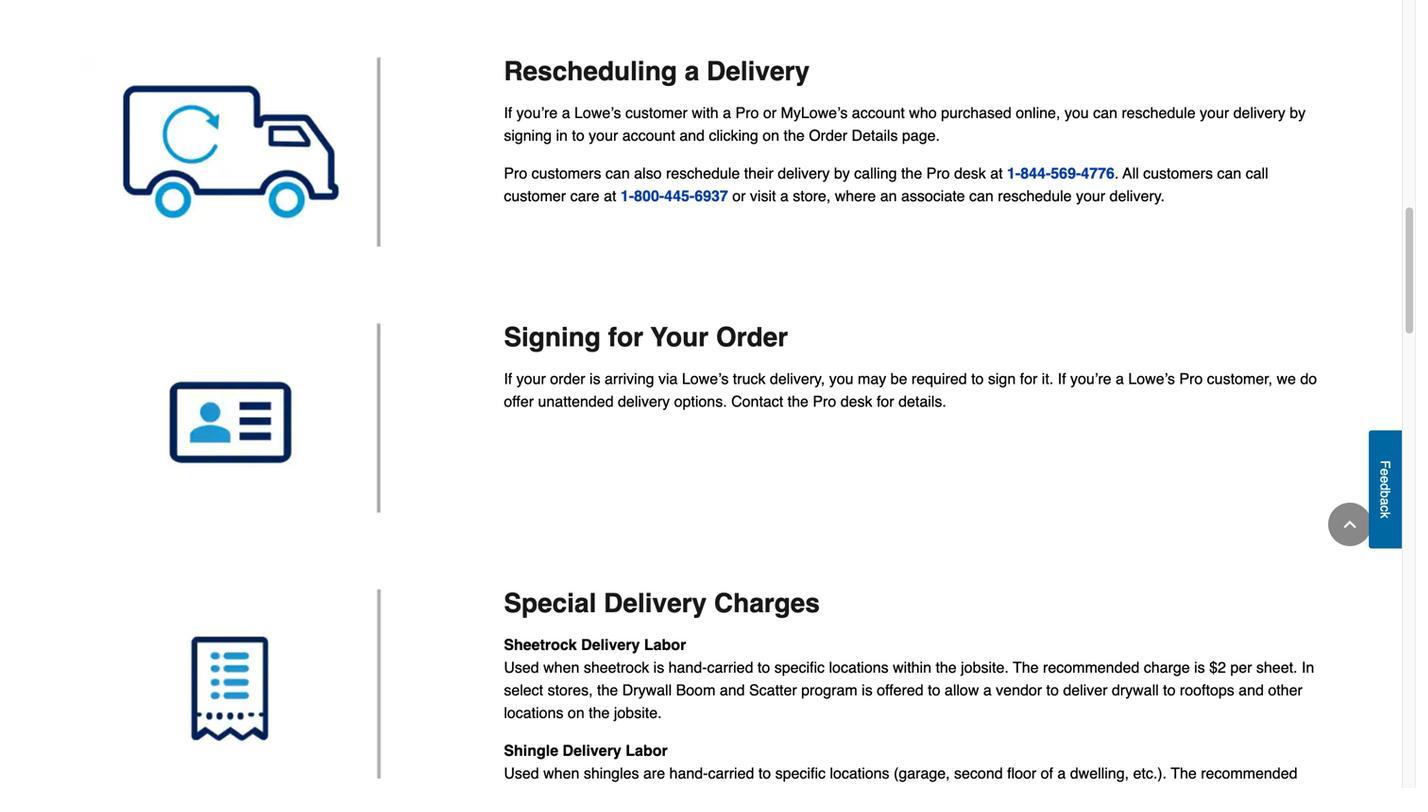 Task type: locate. For each thing, give the bounding box(es) containing it.
unattended
[[538, 393, 614, 410]]

a inside shingle delivery labor used when shingles are hand-carried to specific locations (garage, second floor of a dwelling, etc.). the recommended charge is $1 per bundle. there aren't any additional charges if the load is placed at the jobsite.
[[1058, 765, 1067, 782]]

0 vertical spatial on
[[763, 127, 780, 144]]

1 vertical spatial per
[[591, 787, 613, 788]]

the down the dwelling,
[[1062, 787, 1083, 788]]

can left call
[[1218, 165, 1242, 182]]

1 vertical spatial you're
[[1071, 370, 1112, 388]]

6937
[[695, 187, 729, 205]]

2 horizontal spatial reschedule
[[1122, 104, 1196, 122]]

shingle
[[504, 742, 559, 759]]

visit
[[750, 187, 776, 205]]

1 horizontal spatial you
[[1065, 104, 1090, 122]]

e up b
[[1379, 476, 1394, 483]]

pro inside if you're a lowe's customer with a pro or mylowe's account who purchased online, you can reschedule your delivery by signing in to your account and clicking on the order details page.
[[736, 104, 759, 122]]

0 vertical spatial by
[[1290, 104, 1306, 122]]

delivery for shingle
[[563, 742, 622, 759]]

when for sheetrock
[[544, 659, 580, 676]]

reschedule inside if you're a lowe's customer with a pro or mylowe's account who purchased online, you can reschedule your delivery by signing in to your account and clicking on the order details page.
[[1122, 104, 1196, 122]]

or
[[764, 104, 777, 122], [733, 187, 746, 205]]

. all customers can call customer care at
[[504, 165, 1269, 205]]

0 horizontal spatial reschedule
[[666, 165, 740, 182]]

or left mylowe's
[[764, 104, 777, 122]]

if for if your order is arriving via lowe's truck delivery, you may be required to sign for it. if you're a lowe's pro customer, we do offer unattended delivery options. contact the pro desk for details.
[[504, 370, 513, 388]]

to left sign on the right
[[972, 370, 984, 388]]

a inside sheetrock delivery labor used when sheetrock is hand-carried to specific locations within the jobsite. the recommended charge is $2 per sheet. in select stores, the drywall boom and scatter program is offered to allow a vendor to deliver drywall to rooftops and other locations on the jobsite.
[[984, 681, 992, 699]]

your
[[1200, 104, 1230, 122], [589, 127, 618, 144], [1077, 187, 1106, 205], [517, 370, 546, 388]]

options.
[[675, 393, 728, 410]]

charges
[[715, 588, 820, 619]]

locations up program
[[829, 659, 889, 676]]

1- left 569-
[[1008, 165, 1021, 182]]

0 vertical spatial recommended
[[1044, 659, 1140, 676]]

1 vertical spatial recommended
[[1202, 765, 1298, 782]]

0 vertical spatial hand-
[[669, 659, 708, 676]]

1 vertical spatial hand-
[[670, 765, 708, 782]]

desk down may
[[841, 393, 873, 410]]

if inside if you're a lowe's customer with a pro or mylowe's account who purchased online, you can reschedule your delivery by signing in to your account and clicking on the order details page.
[[504, 104, 513, 122]]

and down with
[[680, 127, 705, 144]]

2 when from the top
[[544, 765, 580, 782]]

2 vertical spatial locations
[[830, 765, 890, 782]]

carried up aren't
[[708, 765, 755, 782]]

0 horizontal spatial you're
[[517, 104, 558, 122]]

the
[[784, 127, 805, 144], [902, 165, 923, 182], [788, 393, 809, 410], [936, 659, 957, 676], [597, 681, 618, 699], [589, 704, 610, 722], [923, 787, 944, 788], [1062, 787, 1083, 788]]

delivery,
[[770, 370, 826, 388]]

per down shingles
[[591, 787, 613, 788]]

1 horizontal spatial on
[[763, 127, 780, 144]]

1 horizontal spatial lowe's
[[682, 370, 729, 388]]

or left visit
[[733, 187, 746, 205]]

customer
[[626, 104, 688, 122], [504, 187, 566, 205]]

order inside if you're a lowe's customer with a pro or mylowe's account who purchased online, you can reschedule your delivery by signing in to your account and clicking on the order details page.
[[809, 127, 848, 144]]

specific up additional
[[776, 765, 826, 782]]

delivery
[[1234, 104, 1286, 122], [778, 165, 830, 182], [618, 393, 670, 410]]

a right allow
[[984, 681, 992, 699]]

carried
[[708, 659, 754, 676], [708, 765, 755, 782]]

special
[[504, 588, 597, 619]]

and inside if you're a lowe's customer with a pro or mylowe's account who purchased online, you can reschedule your delivery by signing in to your account and clicking on the order details page.
[[680, 127, 705, 144]]

can inside . all customers can call customer care at
[[1218, 165, 1242, 182]]

1-844-569-4776 link
[[1008, 165, 1115, 182]]

at left 844-
[[991, 165, 1003, 182]]

2 used from the top
[[504, 765, 539, 782]]

specific inside sheetrock delivery labor used when sheetrock is hand-carried to specific locations within the jobsite. the recommended charge is $2 per sheet. in select stores, the drywall boom and scatter program is offered to allow a vendor to deliver drywall to rooftops and other locations on the jobsite.
[[775, 659, 825, 676]]

reschedule up all
[[1122, 104, 1196, 122]]

used up "select"
[[504, 659, 539, 676]]

1 horizontal spatial at
[[991, 165, 1003, 182]]

to left deliver
[[1047, 681, 1059, 699]]

lowe's up options.
[[682, 370, 729, 388]]

1 horizontal spatial reschedule
[[998, 187, 1072, 205]]

0 vertical spatial used
[[504, 659, 539, 676]]

2 vertical spatial delivery
[[618, 393, 670, 410]]

if up offer at the left of the page
[[504, 370, 513, 388]]

2 vertical spatial at
[[1045, 787, 1057, 788]]

on
[[763, 127, 780, 144], [568, 704, 585, 722]]

445-
[[665, 187, 695, 205]]

2 vertical spatial for
[[877, 393, 895, 410]]

customers up care
[[532, 165, 602, 182]]

0 vertical spatial carried
[[708, 659, 754, 676]]

used for used when sheetrock is hand-carried to specific locations within the jobsite. the recommended charge is $2 per sheet. in select stores, the drywall boom and scatter program is offered to allow a vendor to deliver drywall to rooftops and other locations on the jobsite.
[[504, 659, 539, 676]]

2 horizontal spatial at
[[1045, 787, 1057, 788]]

their
[[745, 165, 774, 182]]

carried up boom
[[708, 659, 754, 676]]

charge inside shingle delivery labor used when shingles are hand-carried to specific locations (garage, second floor of a dwelling, etc.). the recommended charge is $1 per bundle. there aren't any additional charges if the load is placed at the jobsite.
[[504, 787, 550, 788]]

if up signing
[[504, 104, 513, 122]]

0 vertical spatial delivery
[[1234, 104, 1286, 122]]

at inside . all customers can call customer care at
[[604, 187, 617, 205]]

hand- up boom
[[669, 659, 708, 676]]

order
[[809, 127, 848, 144], [716, 322, 788, 353]]

the
[[1013, 659, 1039, 676], [1171, 765, 1197, 782]]

0 vertical spatial the
[[1013, 659, 1039, 676]]

labor up 'are'
[[626, 742, 668, 759]]

order down mylowe's
[[809, 127, 848, 144]]

1 horizontal spatial you're
[[1071, 370, 1112, 388]]

per inside sheetrock delivery labor used when sheetrock is hand-carried to specific locations within the jobsite. the recommended charge is $2 per sheet. in select stores, the drywall boom and scatter program is offered to allow a vendor to deliver drywall to rooftops and other locations on the jobsite.
[[1231, 659, 1253, 676]]

delivery inside sheetrock delivery labor used when sheetrock is hand-carried to specific locations within the jobsite. the recommended charge is $2 per sheet. in select stores, the drywall boom and scatter program is offered to allow a vendor to deliver drywall to rooftops and other locations on the jobsite.
[[581, 636, 640, 654]]

1 horizontal spatial jobsite.
[[961, 659, 1009, 676]]

scatter
[[750, 681, 797, 699]]

recommended
[[1044, 659, 1140, 676], [1202, 765, 1298, 782]]

you inside if your order is arriving via lowe's truck delivery, you may be required to sign for it. if you're a lowe's pro customer, we do offer unattended delivery options. contact the pro desk for details.
[[830, 370, 854, 388]]

signing for your order
[[504, 322, 788, 353]]

jobsite. up allow
[[961, 659, 1009, 676]]

0 vertical spatial you're
[[517, 104, 558, 122]]

1 vertical spatial charge
[[504, 787, 550, 788]]

0 horizontal spatial desk
[[841, 393, 873, 410]]

are
[[644, 765, 666, 782]]

1 vertical spatial customer
[[504, 187, 566, 205]]

on down stores,
[[568, 704, 585, 722]]

used inside shingle delivery labor used when shingles are hand-carried to specific locations (garage, second floor of a dwelling, etc.). the recommended charge is $1 per bundle. there aren't any additional charges if the load is placed at the jobsite.
[[504, 765, 539, 782]]

used down shingle at bottom left
[[504, 765, 539, 782]]

in
[[1302, 659, 1315, 676]]

1 horizontal spatial customers
[[1144, 165, 1214, 182]]

the right "etc.)."
[[1171, 765, 1197, 782]]

the down the delivery,
[[788, 393, 809, 410]]

charge up drywall
[[1144, 659, 1191, 676]]

sheet.
[[1257, 659, 1298, 676]]

customers
[[532, 165, 602, 182], [1144, 165, 1214, 182]]

1 vertical spatial labor
[[626, 742, 668, 759]]

d
[[1379, 483, 1394, 491]]

0 vertical spatial reschedule
[[1122, 104, 1196, 122]]

other
[[1269, 681, 1303, 699]]

can
[[1094, 104, 1118, 122], [606, 165, 630, 182], [1218, 165, 1242, 182], [970, 187, 994, 205]]

b
[[1379, 491, 1394, 498]]

0 vertical spatial charge
[[1144, 659, 1191, 676]]

0 horizontal spatial at
[[604, 187, 617, 205]]

0 vertical spatial customer
[[626, 104, 688, 122]]

for left it.
[[1021, 370, 1038, 388]]

0 vertical spatial per
[[1231, 659, 1253, 676]]

0 horizontal spatial customers
[[532, 165, 602, 182]]

when inside shingle delivery labor used when shingles are hand-carried to specific locations (garage, second floor of a dwelling, etc.). the recommended charge is $1 per bundle. there aren't any additional charges if the load is placed at the jobsite.
[[544, 765, 580, 782]]

labor for is
[[645, 636, 687, 654]]

lowe's
[[575, 104, 622, 122], [682, 370, 729, 388], [1129, 370, 1176, 388]]

0 vertical spatial specific
[[775, 659, 825, 676]]

2 customers from the left
[[1144, 165, 1214, 182]]

you right online,
[[1065, 104, 1090, 122]]

hand- inside sheetrock delivery labor used when sheetrock is hand-carried to specific locations within the jobsite. the recommended charge is $2 per sheet. in select stores, the drywall boom and scatter program is offered to allow a vendor to deliver drywall to rooftops and other locations on the jobsite.
[[669, 659, 708, 676]]

or inside if you're a lowe's customer with a pro or mylowe's account who purchased online, you can reschedule your delivery by signing in to your account and clicking on the order details page.
[[764, 104, 777, 122]]

1 vertical spatial desk
[[841, 393, 873, 410]]

delivery up call
[[1234, 104, 1286, 122]]

a
[[685, 56, 700, 87], [562, 104, 571, 122], [723, 104, 732, 122], [781, 187, 789, 205], [1116, 370, 1125, 388], [1379, 498, 1394, 505], [984, 681, 992, 699], [1058, 765, 1067, 782]]

1 vertical spatial jobsite.
[[614, 704, 662, 722]]

a inside button
[[1379, 498, 1394, 505]]

0 horizontal spatial the
[[1013, 659, 1039, 676]]

labor for are
[[626, 742, 668, 759]]

1 horizontal spatial recommended
[[1202, 765, 1298, 782]]

0 horizontal spatial per
[[591, 787, 613, 788]]

reschedule down 844-
[[998, 187, 1072, 205]]

1 horizontal spatial desk
[[955, 165, 987, 182]]

customer left care
[[504, 187, 566, 205]]

1 vertical spatial the
[[1171, 765, 1197, 782]]

1 vertical spatial reschedule
[[666, 165, 740, 182]]

when up stores,
[[544, 659, 580, 676]]

0 horizontal spatial customer
[[504, 187, 566, 205]]

1 vertical spatial account
[[623, 127, 676, 144]]

at
[[991, 165, 1003, 182], [604, 187, 617, 205], [1045, 787, 1057, 788]]

for up arriving
[[609, 322, 644, 353]]

drywall
[[1112, 681, 1160, 699]]

a receipt icon. image
[[79, 588, 474, 779]]

1 vertical spatial specific
[[776, 765, 826, 782]]

a photo i d card icon. image
[[79, 322, 474, 513]]

account up details
[[852, 104, 905, 122]]

pro down signing
[[504, 165, 528, 182]]

the down mylowe's
[[784, 127, 805, 144]]

chevron up image
[[1341, 515, 1360, 534]]

f
[[1379, 460, 1394, 468]]

locations inside shingle delivery labor used when shingles are hand-carried to specific locations (garage, second floor of a dwelling, etc.). the recommended charge is $1 per bundle. there aren't any additional charges if the load is placed at the jobsite.
[[830, 765, 890, 782]]

associate
[[902, 187, 966, 205]]

call
[[1246, 165, 1269, 182]]

1 horizontal spatial or
[[764, 104, 777, 122]]

1 vertical spatial at
[[604, 187, 617, 205]]

rescheduling
[[504, 56, 678, 87]]

0 horizontal spatial recommended
[[1044, 659, 1140, 676]]

mylowe's
[[781, 104, 848, 122]]

on right clicking
[[763, 127, 780, 144]]

additional
[[784, 787, 849, 788]]

a up k
[[1379, 498, 1394, 505]]

labor inside sheetrock delivery labor used when sheetrock is hand-carried to specific locations within the jobsite. the recommended charge is $2 per sheet. in select stores, the drywall boom and scatter program is offered to allow a vendor to deliver drywall to rooftops and other locations on the jobsite.
[[645, 636, 687, 654]]

1- down also
[[621, 187, 634, 205]]

used for used when shingles are hand-carried to specific locations (garage, second floor of a dwelling, etc.). the recommended charge is $1 per bundle. there aren't any additional charges if the load is placed at the jobsite.
[[504, 765, 539, 782]]

for down may
[[877, 393, 895, 410]]

jobsite. down 'drywall' on the left bottom of the page
[[614, 704, 662, 722]]

2 vertical spatial jobsite.
[[1087, 787, 1135, 788]]

0 horizontal spatial 1-
[[621, 187, 634, 205]]

1 vertical spatial used
[[504, 765, 539, 782]]

recommended up deliver
[[1044, 659, 1140, 676]]

is inside if your order is arriving via lowe's truck delivery, you may be required to sign for it. if you're a lowe's pro customer, we do offer unattended delivery options. contact the pro desk for details.
[[590, 370, 601, 388]]

0 vertical spatial you
[[1065, 104, 1090, 122]]

lowe's left customer,
[[1129, 370, 1176, 388]]

at right care
[[604, 187, 617, 205]]

lowe's down rescheduling
[[575, 104, 622, 122]]

deliver
[[1064, 681, 1108, 699]]

account
[[852, 104, 905, 122], [623, 127, 676, 144]]

recommended down 'other'
[[1202, 765, 1298, 782]]

1 horizontal spatial and
[[720, 681, 745, 699]]

recommended inside sheetrock delivery labor used when sheetrock is hand-carried to specific locations within the jobsite. the recommended charge is $2 per sheet. in select stores, the drywall boom and scatter program is offered to allow a vendor to deliver drywall to rooftops and other locations on the jobsite.
[[1044, 659, 1140, 676]]

per
[[1231, 659, 1253, 676], [591, 787, 613, 788]]

a right visit
[[781, 187, 789, 205]]

1 vertical spatial for
[[1021, 370, 1038, 388]]

1 used from the top
[[504, 659, 539, 676]]

1 customers from the left
[[532, 165, 602, 182]]

delivery inside shingle delivery labor used when shingles are hand-carried to specific locations (garage, second floor of a dwelling, etc.). the recommended charge is $1 per bundle. there aren't any additional charges if the load is placed at the jobsite.
[[563, 742, 622, 759]]

required
[[912, 370, 968, 388]]

jobsite.
[[961, 659, 1009, 676], [614, 704, 662, 722], [1087, 787, 1135, 788]]

per right $2
[[1231, 659, 1253, 676]]

e
[[1379, 468, 1394, 476], [1379, 476, 1394, 483]]

hand- inside shingle delivery labor used when shingles are hand-carried to specific locations (garage, second floor of a dwelling, etc.). the recommended charge is $1 per bundle. there aren't any additional charges if the load is placed at the jobsite.
[[670, 765, 708, 782]]

1-800-445-6937 or visit a store, where an associate can reschedule your delivery.
[[621, 187, 1165, 205]]

1 horizontal spatial by
[[1290, 104, 1306, 122]]

within
[[893, 659, 932, 676]]

customers up delivery.
[[1144, 165, 1214, 182]]

jobsite. down the dwelling,
[[1087, 787, 1135, 788]]

drywall
[[623, 681, 672, 699]]

0 vertical spatial jobsite.
[[961, 659, 1009, 676]]

0 horizontal spatial on
[[568, 704, 585, 722]]

locations down "select"
[[504, 704, 564, 722]]

locations up charges
[[830, 765, 890, 782]]

1 horizontal spatial account
[[852, 104, 905, 122]]

to up any at the bottom of the page
[[759, 765, 771, 782]]

0 vertical spatial for
[[609, 322, 644, 353]]

delivery down arriving
[[618, 393, 670, 410]]

2 horizontal spatial jobsite.
[[1087, 787, 1135, 788]]

0 vertical spatial 1-
[[1008, 165, 1021, 182]]

the down (garage,
[[923, 787, 944, 788]]

pro up clicking
[[736, 104, 759, 122]]

carried inside sheetrock delivery labor used when sheetrock is hand-carried to specific locations within the jobsite. the recommended charge is $2 per sheet. in select stores, the drywall boom and scatter program is offered to allow a vendor to deliver drywall to rooftops and other locations on the jobsite.
[[708, 659, 754, 676]]

1 horizontal spatial charge
[[1144, 659, 1191, 676]]

1 horizontal spatial order
[[809, 127, 848, 144]]

if right it.
[[1058, 370, 1067, 388]]

you're right it.
[[1071, 370, 1112, 388]]

0 horizontal spatial delivery
[[618, 393, 670, 410]]

charges
[[853, 787, 907, 788]]

can up 4776
[[1094, 104, 1118, 122]]

0 horizontal spatial lowe's
[[575, 104, 622, 122]]

carried inside shingle delivery labor used when shingles are hand-carried to specific locations (garage, second floor of a dwelling, etc.). the recommended charge is $1 per bundle. there aren't any additional charges if the load is placed at the jobsite.
[[708, 765, 755, 782]]

for
[[609, 322, 644, 353], [1021, 370, 1038, 388], [877, 393, 895, 410]]

at down of
[[1045, 787, 1057, 788]]

customer inside . all customers can call customer care at
[[504, 187, 566, 205]]

1 when from the top
[[544, 659, 580, 676]]

is left $1
[[555, 787, 565, 788]]

1 vertical spatial carried
[[708, 765, 755, 782]]

is left $2
[[1195, 659, 1206, 676]]

account up also
[[623, 127, 676, 144]]

2 horizontal spatial delivery
[[1234, 104, 1286, 122]]

and right boom
[[720, 681, 745, 699]]

pro up associate
[[927, 165, 950, 182]]

when inside sheetrock delivery labor used when sheetrock is hand-carried to specific locations within the jobsite. the recommended charge is $2 per sheet. in select stores, the drywall boom and scatter program is offered to allow a vendor to deliver drywall to rooftops and other locations on the jobsite.
[[544, 659, 580, 676]]

a inside if your order is arriving via lowe's truck delivery, you may be required to sign for it. if you're a lowe's pro customer, we do offer unattended delivery options. contact the pro desk for details.
[[1116, 370, 1125, 388]]

2 e from the top
[[1379, 476, 1394, 483]]

customer down rescheduling a delivery
[[626, 104, 688, 122]]

the up the vendor
[[1013, 659, 1039, 676]]

0 vertical spatial or
[[764, 104, 777, 122]]

0 horizontal spatial jobsite.
[[614, 704, 662, 722]]

0 vertical spatial desk
[[955, 165, 987, 182]]

the up 1-800-445-6937 or visit a store, where an associate can reschedule your delivery.
[[902, 165, 923, 182]]

pro down the delivery,
[[813, 393, 837, 410]]

reschedule up 6937
[[666, 165, 740, 182]]

0 horizontal spatial and
[[680, 127, 705, 144]]

1 horizontal spatial customer
[[626, 104, 688, 122]]

specific for additional
[[776, 765, 826, 782]]

specific up scatter
[[775, 659, 825, 676]]

details.
[[899, 393, 947, 410]]

and
[[680, 127, 705, 144], [720, 681, 745, 699], [1239, 681, 1265, 699]]

pro
[[736, 104, 759, 122], [504, 165, 528, 182], [927, 165, 950, 182], [1180, 370, 1204, 388], [813, 393, 837, 410]]

you're up signing
[[517, 104, 558, 122]]

when up $1
[[544, 765, 580, 782]]

labor inside shingle delivery labor used when shingles are hand-carried to specific locations (garage, second floor of a dwelling, etc.). the recommended charge is $1 per bundle. there aren't any additional charges if the load is placed at the jobsite.
[[626, 742, 668, 759]]

1 vertical spatial you
[[830, 370, 854, 388]]

per inside shingle delivery labor used when shingles are hand-carried to specific locations (garage, second floor of a dwelling, etc.). the recommended charge is $1 per bundle. there aren't any additional charges if the load is placed at the jobsite.
[[591, 787, 613, 788]]

specific inside shingle delivery labor used when shingles are hand-carried to specific locations (garage, second floor of a dwelling, etc.). the recommended charge is $1 per bundle. there aren't any additional charges if the load is placed at the jobsite.
[[776, 765, 826, 782]]

is
[[590, 370, 601, 388], [654, 659, 665, 676], [1195, 659, 1206, 676], [862, 681, 873, 699], [555, 787, 565, 788], [981, 787, 992, 788]]

a right it.
[[1116, 370, 1125, 388]]

1 horizontal spatial the
[[1171, 765, 1197, 782]]

0 horizontal spatial account
[[623, 127, 676, 144]]

who
[[910, 104, 937, 122]]

a up with
[[685, 56, 700, 87]]

may
[[858, 370, 887, 388]]

1 horizontal spatial 1-
[[1008, 165, 1021, 182]]

0 vertical spatial locations
[[829, 659, 889, 676]]

569-
[[1051, 165, 1082, 182]]

0 vertical spatial when
[[544, 659, 580, 676]]

to right in
[[572, 127, 585, 144]]

1 vertical spatial 1-
[[621, 187, 634, 205]]

your inside if your order is arriving via lowe's truck delivery, you may be required to sign for it. if you're a lowe's pro customer, we do offer unattended delivery options. contact the pro desk for details.
[[517, 370, 546, 388]]

1 vertical spatial when
[[544, 765, 580, 782]]

1 vertical spatial order
[[716, 322, 788, 353]]

1 horizontal spatial for
[[877, 393, 895, 410]]

order up truck
[[716, 322, 788, 353]]

0 horizontal spatial by
[[834, 165, 850, 182]]

sheetrock
[[504, 636, 577, 654]]

e up d
[[1379, 468, 1394, 476]]

can inside if you're a lowe's customer with a pro or mylowe's account who purchased online, you can reschedule your delivery by signing in to your account and clicking on the order details page.
[[1094, 104, 1118, 122]]

1 vertical spatial on
[[568, 704, 585, 722]]

charge down shingle at bottom left
[[504, 787, 550, 788]]

used inside sheetrock delivery labor used when sheetrock is hand-carried to specific locations within the jobsite. the recommended charge is $2 per sheet. in select stores, the drywall boom and scatter program is offered to allow a vendor to deliver drywall to rooftops and other locations on the jobsite.
[[504, 659, 539, 676]]

desk up associate
[[955, 165, 987, 182]]

delivery up store,
[[778, 165, 830, 182]]

hand- up the there
[[670, 765, 708, 782]]

jobsite. inside shingle delivery labor used when shingles are hand-carried to specific locations (garage, second floor of a dwelling, etc.). the recommended charge is $1 per bundle. there aren't any additional charges if the load is placed at the jobsite.
[[1087, 787, 1135, 788]]

a right of
[[1058, 765, 1067, 782]]



Task type: vqa. For each thing, say whether or not it's contained in the screenshot.
1st 'Mon,' from the right
no



Task type: describe. For each thing, give the bounding box(es) containing it.
the down sheetrock
[[597, 681, 618, 699]]

a right with
[[723, 104, 732, 122]]

4776
[[1082, 165, 1115, 182]]

a up in
[[562, 104, 571, 122]]

to inside shingle delivery labor used when shingles are hand-carried to specific locations (garage, second floor of a dwelling, etc.). the recommended charge is $1 per bundle. there aren't any additional charges if the load is placed at the jobsite.
[[759, 765, 771, 782]]

delivery for sheetrock
[[581, 636, 640, 654]]

by inside if you're a lowe's customer with a pro or mylowe's account who purchased online, you can reschedule your delivery by signing in to your account and clicking on the order details page.
[[1290, 104, 1306, 122]]

order
[[550, 370, 586, 388]]

0 vertical spatial account
[[852, 104, 905, 122]]

signing
[[504, 127, 552, 144]]

signing
[[504, 322, 601, 353]]

when for shingle
[[544, 765, 580, 782]]

1-800-445-6937 link
[[621, 187, 729, 205]]

is left offered
[[862, 681, 873, 699]]

clicking
[[709, 127, 759, 144]]

sheetrock delivery labor used when sheetrock is hand-carried to specific locations within the jobsite. the recommended charge is $2 per sheet. in select stores, the drywall boom and scatter program is offered to allow a vendor to deliver drywall to rooftops and other locations on the jobsite.
[[504, 636, 1315, 722]]

contact
[[732, 393, 784, 410]]

0 horizontal spatial for
[[609, 322, 644, 353]]

can right associate
[[970, 187, 994, 205]]

customer,
[[1208, 370, 1273, 388]]

is down second
[[981, 787, 992, 788]]

the down stores,
[[589, 704, 610, 722]]

0 horizontal spatial order
[[716, 322, 788, 353]]

to up scatter
[[758, 659, 771, 676]]

sheetrock
[[584, 659, 650, 676]]

1 vertical spatial or
[[733, 187, 746, 205]]

2 horizontal spatial for
[[1021, 370, 1038, 388]]

scroll to top element
[[1329, 503, 1372, 546]]

delivery inside if your order is arriving via lowe's truck delivery, you may be required to sign for it. if you're a lowe's pro customer, we do offer unattended delivery options. contact the pro desk for details.
[[618, 393, 670, 410]]

1 vertical spatial by
[[834, 165, 850, 182]]

you inside if you're a lowe's customer with a pro or mylowe's account who purchased online, you can reschedule your delivery by signing in to your account and clicking on the order details page.
[[1065, 104, 1090, 122]]

hand- for shingle delivery labor
[[670, 765, 708, 782]]

locations for sheetrock delivery labor
[[829, 659, 889, 676]]

aren't
[[714, 787, 751, 788]]

1 vertical spatial locations
[[504, 704, 564, 722]]

in
[[556, 127, 568, 144]]

$2
[[1210, 659, 1227, 676]]

bundle.
[[617, 787, 666, 788]]

sign
[[989, 370, 1016, 388]]

special delivery charges
[[504, 588, 820, 619]]

f e e d b a c k button
[[1370, 430, 1403, 549]]

customers inside . all customers can call customer care at
[[1144, 165, 1214, 182]]

lowe's inside if you're a lowe's customer with a pro or mylowe's account who purchased online, you can reschedule your delivery by signing in to your account and clicking on the order details page.
[[575, 104, 622, 122]]

care
[[571, 187, 600, 205]]

1 horizontal spatial delivery
[[778, 165, 830, 182]]

offer
[[504, 393, 534, 410]]

boom
[[676, 681, 716, 699]]

844-
[[1021, 165, 1051, 182]]

dwelling,
[[1071, 765, 1130, 782]]

carried for aren't
[[708, 765, 755, 782]]

1 e from the top
[[1379, 468, 1394, 476]]

rescheduling a delivery
[[504, 56, 810, 87]]

the inside if your order is arriving via lowe's truck delivery, you may be required to sign for it. if you're a lowe's pro customer, we do offer unattended delivery options. contact the pro desk for details.
[[788, 393, 809, 410]]

where
[[835, 187, 877, 205]]

truck
[[733, 370, 766, 388]]

c
[[1379, 505, 1394, 512]]

recommended inside shingle delivery labor used when shingles are hand-carried to specific locations (garage, second floor of a dwelling, etc.). the recommended charge is $1 per bundle. there aren't any additional charges if the load is placed at the jobsite.
[[1202, 765, 1298, 782]]

rooftops
[[1181, 681, 1235, 699]]

pro left customer,
[[1180, 370, 1204, 388]]

offered
[[877, 681, 924, 699]]

hand- for sheetrock delivery labor
[[669, 659, 708, 676]]

to right drywall
[[1164, 681, 1176, 699]]

can left also
[[606, 165, 630, 182]]

customer inside if you're a lowe's customer with a pro or mylowe's account who purchased online, you can reschedule your delivery by signing in to your account and clicking on the order details page.
[[626, 104, 688, 122]]

on inside if you're a lowe's customer with a pro or mylowe's account who purchased online, you can reschedule your delivery by signing in to your account and clicking on the order details page.
[[763, 127, 780, 144]]

load
[[948, 787, 977, 788]]

of
[[1041, 765, 1054, 782]]

your
[[651, 322, 709, 353]]

second
[[955, 765, 1003, 782]]

.
[[1115, 165, 1119, 182]]

2 horizontal spatial lowe's
[[1129, 370, 1176, 388]]

purchased
[[942, 104, 1012, 122]]

the inside if you're a lowe's customer with a pro or mylowe's account who purchased online, you can reschedule your delivery by signing in to your account and clicking on the order details page.
[[784, 127, 805, 144]]

be
[[891, 370, 908, 388]]

the up allow
[[936, 659, 957, 676]]

carried for boom
[[708, 659, 754, 676]]

do
[[1301, 370, 1318, 388]]

with
[[692, 104, 719, 122]]

also
[[634, 165, 662, 182]]

(garage,
[[894, 765, 951, 782]]

f e e d b a c k
[[1379, 460, 1394, 519]]

all
[[1123, 165, 1140, 182]]

arriving
[[605, 370, 655, 388]]

delivery for special
[[604, 588, 707, 619]]

k
[[1379, 512, 1394, 519]]

to left allow
[[928, 681, 941, 699]]

you're inside if your order is arriving via lowe's truck delivery, you may be required to sign for it. if you're a lowe's pro customer, we do offer unattended delivery options. contact the pro desk for details.
[[1071, 370, 1112, 388]]

on inside sheetrock delivery labor used when sheetrock is hand-carried to specific locations within the jobsite. the recommended charge is $2 per sheet. in select stores, the drywall boom and scatter program is offered to allow a vendor to deliver drywall to rooftops and other locations on the jobsite.
[[568, 704, 585, 722]]

shingles
[[584, 765, 639, 782]]

the inside sheetrock delivery labor used when sheetrock is hand-carried to specific locations within the jobsite. the recommended charge is $2 per sheet. in select stores, the drywall boom and scatter program is offered to allow a vendor to deliver drywall to rooftops and other locations on the jobsite.
[[1013, 659, 1039, 676]]

2 vertical spatial reschedule
[[998, 187, 1072, 205]]

to inside if your order is arriving via lowe's truck delivery, you may be required to sign for it. if you're a lowe's pro customer, we do offer unattended delivery options. contact the pro desk for details.
[[972, 370, 984, 388]]

stores,
[[548, 681, 593, 699]]

any
[[756, 787, 780, 788]]

details
[[852, 127, 898, 144]]

delivery inside if you're a lowe's customer with a pro or mylowe's account who purchased online, you can reschedule your delivery by signing in to your account and clicking on the order details page.
[[1234, 104, 1286, 122]]

an icon of a delivery truck with a repeat symbol on the side. image
[[79, 56, 474, 247]]

0 vertical spatial at
[[991, 165, 1003, 182]]

if you're a lowe's customer with a pro or mylowe's account who purchased online, you can reschedule your delivery by signing in to your account and clicking on the order details page.
[[504, 104, 1306, 144]]

there
[[670, 787, 710, 788]]

2 horizontal spatial and
[[1239, 681, 1265, 699]]

we
[[1277, 370, 1297, 388]]

select
[[504, 681, 544, 699]]

you're inside if you're a lowe's customer with a pro or mylowe's account who purchased online, you can reschedule your delivery by signing in to your account and clicking on the order details page.
[[517, 104, 558, 122]]

if your order is arriving via lowe's truck delivery, you may be required to sign for it. if you're a lowe's pro customer, we do offer unattended delivery options. contact the pro desk for details.
[[504, 370, 1318, 410]]

at inside shingle delivery labor used when shingles are hand-carried to specific locations (garage, second floor of a dwelling, etc.). the recommended charge is $1 per bundle. there aren't any additional charges if the load is placed at the jobsite.
[[1045, 787, 1057, 788]]

it.
[[1042, 370, 1054, 388]]

delivery.
[[1110, 187, 1165, 205]]

via
[[659, 370, 678, 388]]

$1
[[570, 787, 587, 788]]

an
[[881, 187, 898, 205]]

page.
[[903, 127, 940, 144]]

desk inside if your order is arriving via lowe's truck delivery, you may be required to sign for it. if you're a lowe's pro customer, we do offer unattended delivery options. contact the pro desk for details.
[[841, 393, 873, 410]]

etc.).
[[1134, 765, 1167, 782]]

if
[[911, 787, 919, 788]]

calling
[[855, 165, 898, 182]]

placed
[[996, 787, 1041, 788]]

to inside if you're a lowe's customer with a pro or mylowe's account who purchased online, you can reschedule your delivery by signing in to your account and clicking on the order details page.
[[572, 127, 585, 144]]

is up 'drywall' on the left bottom of the page
[[654, 659, 665, 676]]

the inside shingle delivery labor used when shingles are hand-carried to specific locations (garage, second floor of a dwelling, etc.). the recommended charge is $1 per bundle. there aren't any additional charges if the load is placed at the jobsite.
[[1171, 765, 1197, 782]]

online,
[[1016, 104, 1061, 122]]

specific for scatter
[[775, 659, 825, 676]]

locations for shingle delivery labor
[[830, 765, 890, 782]]

vendor
[[996, 681, 1043, 699]]

charge inside sheetrock delivery labor used when sheetrock is hand-carried to specific locations within the jobsite. the recommended charge is $2 per sheet. in select stores, the drywall boom and scatter program is offered to allow a vendor to deliver drywall to rooftops and other locations on the jobsite.
[[1144, 659, 1191, 676]]

pro customers can also reschedule their delivery by calling the pro desk at 1-844-569-4776
[[504, 165, 1115, 182]]

if for if you're a lowe's customer with a pro or mylowe's account who purchased online, you can reschedule your delivery by signing in to your account and clicking on the order details page.
[[504, 104, 513, 122]]

program
[[802, 681, 858, 699]]

800-
[[634, 187, 665, 205]]



